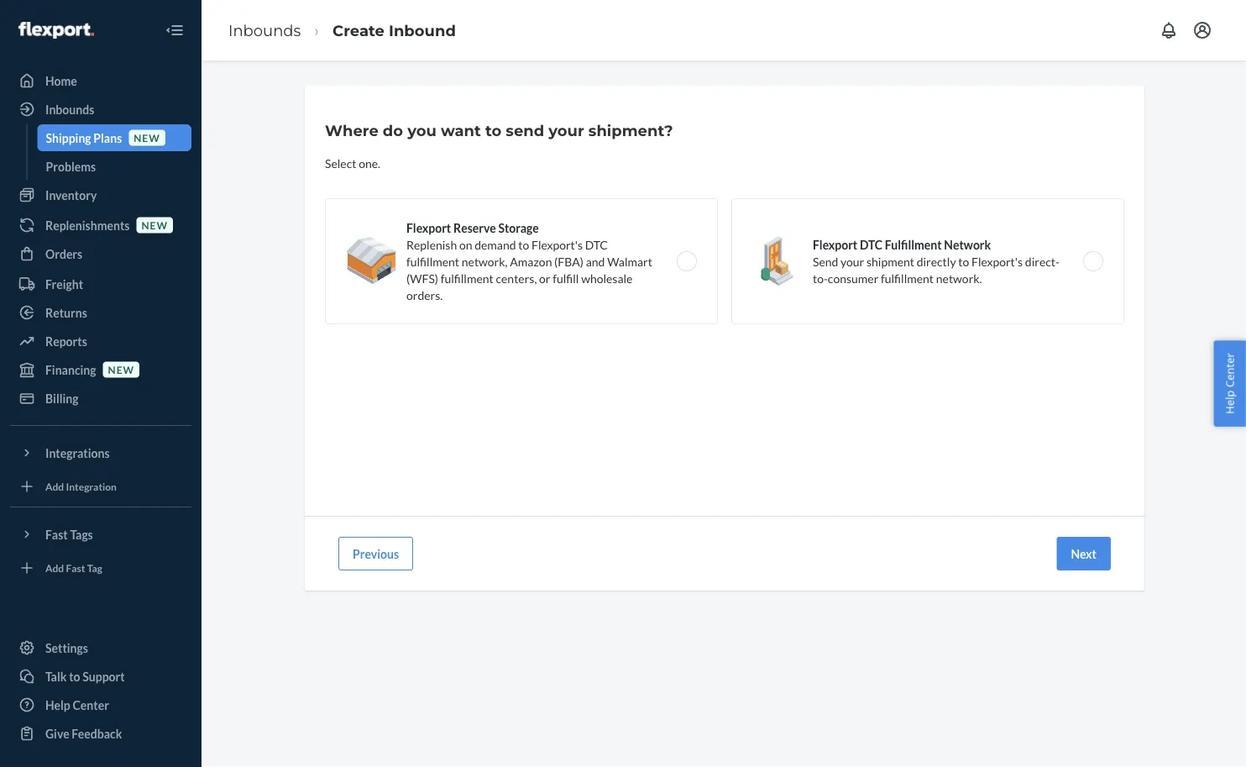 Task type: describe. For each thing, give the bounding box(es) containing it.
inventory
[[45, 188, 97, 202]]

send
[[813, 254, 839, 268]]

add integration
[[45, 480, 117, 492]]

new for shipping plans
[[134, 131, 160, 144]]

send
[[506, 121, 545, 139]]

talk to support button
[[10, 663, 192, 690]]

fulfillment
[[885, 237, 942, 252]]

previous button
[[339, 537, 413, 571]]

direct-
[[1026, 254, 1060, 268]]

help center button
[[1215, 340, 1247, 427]]

inbound
[[389, 21, 456, 39]]

fast tags
[[45, 527, 93, 542]]

create inbound link
[[333, 21, 456, 39]]

network
[[945, 237, 992, 252]]

home
[[45, 74, 77, 88]]

0 horizontal spatial help center
[[45, 698, 109, 712]]

to inside talk to support button
[[69, 669, 80, 684]]

fulfillment down network,
[[441, 271, 494, 285]]

previous
[[353, 547, 399, 561]]

plans
[[94, 131, 122, 145]]

dtc inside flexport dtc fulfillment network send your shipment directly to flexport's direct- to-consumer fulfillment network.
[[860, 237, 883, 252]]

flexport logo image
[[18, 22, 94, 39]]

next button
[[1057, 537, 1112, 571]]

integrations
[[45, 446, 110, 460]]

walmart
[[608, 254, 653, 268]]

shipment
[[867, 254, 915, 268]]

add integration link
[[10, 473, 192, 500]]

0 vertical spatial your
[[549, 121, 585, 139]]

fast tags button
[[10, 521, 192, 548]]

where
[[325, 121, 379, 139]]

give feedback button
[[10, 720, 192, 747]]

wholesale
[[582, 271, 633, 285]]

center inside button
[[1223, 353, 1238, 387]]

fulfill
[[553, 271, 579, 285]]

flexport reserve storage replenish on demand to flexport's dtc fulfillment network, amazon (fba) and walmart (wfs) fulfillment centers, or fulfill wholesale orders.
[[407, 221, 653, 302]]

dtc inside flexport reserve storage replenish on demand to flexport's dtc fulfillment network, amazon (fba) and walmart (wfs) fulfillment centers, or fulfill wholesale orders.
[[586, 237, 608, 252]]

on
[[460, 237, 473, 252]]

consumer
[[828, 271, 879, 285]]

new for replenishments
[[142, 219, 168, 231]]

give
[[45, 726, 69, 741]]

talk to support
[[45, 669, 125, 684]]

add fast tag link
[[10, 555, 192, 581]]

help center link
[[10, 692, 192, 718]]

(fba)
[[555, 254, 584, 268]]

help center inside button
[[1223, 353, 1238, 414]]

network.
[[937, 271, 983, 285]]

you
[[408, 121, 437, 139]]

to inside flexport reserve storage replenish on demand to flexport's dtc fulfillment network, amazon (fba) and walmart (wfs) fulfillment centers, or fulfill wholesale orders.
[[519, 237, 530, 252]]

feedback
[[72, 726, 122, 741]]

create inbound
[[333, 21, 456, 39]]

select one.
[[325, 156, 381, 170]]

to left send
[[486, 121, 502, 139]]

to-
[[813, 271, 828, 285]]

support
[[83, 669, 125, 684]]

want
[[441, 121, 481, 139]]

1 vertical spatial fast
[[66, 562, 85, 574]]

integrations button
[[10, 439, 192, 466]]

or
[[540, 271, 551, 285]]

1 vertical spatial inbounds link
[[10, 96, 192, 123]]

inventory link
[[10, 181, 192, 208]]

one.
[[359, 156, 381, 170]]

give feedback
[[45, 726, 122, 741]]

centers,
[[496, 271, 537, 285]]

add fast tag
[[45, 562, 102, 574]]



Task type: locate. For each thing, give the bounding box(es) containing it.
flexport inside flexport dtc fulfillment network send your shipment directly to flexport's direct- to-consumer fulfillment network.
[[813, 237, 858, 252]]

add down fast tags
[[45, 562, 64, 574]]

fast inside dropdown button
[[45, 527, 68, 542]]

settings
[[45, 641, 88, 655]]

create
[[333, 21, 385, 39]]

1 vertical spatial add
[[45, 562, 64, 574]]

0 vertical spatial center
[[1223, 353, 1238, 387]]

0 vertical spatial help center
[[1223, 353, 1238, 414]]

inbounds link
[[229, 21, 301, 39], [10, 96, 192, 123]]

tag
[[87, 562, 102, 574]]

add for add integration
[[45, 480, 64, 492]]

1 horizontal spatial flexport
[[813, 237, 858, 252]]

flexport for flexport dtc fulfillment network send your shipment directly to flexport's direct- to-consumer fulfillment network.
[[813, 237, 858, 252]]

your
[[549, 121, 585, 139], [841, 254, 865, 268]]

0 vertical spatial help
[[1223, 390, 1238, 414]]

fulfillment down shipment
[[881, 271, 934, 285]]

0 vertical spatial inbounds
[[229, 21, 301, 39]]

your inside flexport dtc fulfillment network send your shipment directly to flexport's direct- to-consumer fulfillment network.
[[841, 254, 865, 268]]

1 vertical spatial help
[[45, 698, 70, 712]]

demand
[[475, 237, 516, 252]]

center
[[1223, 353, 1238, 387], [73, 698, 109, 712]]

1 horizontal spatial dtc
[[860, 237, 883, 252]]

where do you want to send your shipment?
[[325, 121, 674, 139]]

0 horizontal spatial flexport
[[407, 221, 451, 235]]

reserve
[[454, 221, 496, 235]]

open account menu image
[[1193, 20, 1213, 40]]

storage
[[499, 221, 539, 235]]

to down storage
[[519, 237, 530, 252]]

dtc up shipment
[[860, 237, 883, 252]]

talk
[[45, 669, 67, 684]]

1 vertical spatial flexport
[[813, 237, 858, 252]]

shipment?
[[589, 121, 674, 139]]

add for add fast tag
[[45, 562, 64, 574]]

flexport's down network
[[972, 254, 1024, 268]]

to inside flexport dtc fulfillment network send your shipment directly to flexport's direct- to-consumer fulfillment network.
[[959, 254, 970, 268]]

inbounds
[[229, 21, 301, 39], [45, 102, 94, 116]]

flexport for flexport reserve storage replenish on demand to flexport's dtc fulfillment network, amazon (fba) and walmart (wfs) fulfillment centers, or fulfill wholesale orders.
[[407, 221, 451, 235]]

your up consumer
[[841, 254, 865, 268]]

directly
[[917, 254, 957, 268]]

do
[[383, 121, 403, 139]]

new
[[134, 131, 160, 144], [142, 219, 168, 231], [108, 363, 135, 376]]

new for financing
[[108, 363, 135, 376]]

1 vertical spatial flexport's
[[972, 254, 1024, 268]]

0 horizontal spatial flexport's
[[532, 237, 583, 252]]

reports link
[[10, 328, 192, 355]]

1 vertical spatial inbounds
[[45, 102, 94, 116]]

breadcrumbs navigation
[[215, 6, 470, 55]]

0 horizontal spatial help
[[45, 698, 70, 712]]

1 horizontal spatial inbounds
[[229, 21, 301, 39]]

inbounds inside breadcrumbs navigation
[[229, 21, 301, 39]]

1 vertical spatial new
[[142, 219, 168, 231]]

(wfs)
[[407, 271, 439, 285]]

1 dtc from the left
[[586, 237, 608, 252]]

help inside button
[[1223, 390, 1238, 414]]

fulfillment inside flexport dtc fulfillment network send your shipment directly to flexport's direct- to-consumer fulfillment network.
[[881, 271, 934, 285]]

0 horizontal spatial inbounds
[[45, 102, 94, 116]]

1 vertical spatial help center
[[45, 698, 109, 712]]

home link
[[10, 67, 192, 94]]

freight link
[[10, 271, 192, 297]]

new down reports link
[[108, 363, 135, 376]]

0 vertical spatial new
[[134, 131, 160, 144]]

flexport
[[407, 221, 451, 235], [813, 237, 858, 252]]

0 vertical spatial fast
[[45, 527, 68, 542]]

billing link
[[10, 385, 192, 412]]

0 vertical spatial flexport's
[[532, 237, 583, 252]]

flexport's
[[532, 237, 583, 252], [972, 254, 1024, 268]]

to
[[486, 121, 502, 139], [519, 237, 530, 252], [959, 254, 970, 268], [69, 669, 80, 684]]

1 horizontal spatial flexport's
[[972, 254, 1024, 268]]

dtc
[[586, 237, 608, 252], [860, 237, 883, 252]]

freight
[[45, 277, 83, 291]]

0 horizontal spatial center
[[73, 698, 109, 712]]

billing
[[45, 391, 79, 405]]

problems link
[[37, 153, 192, 180]]

problems
[[46, 159, 96, 174]]

shipping
[[46, 131, 91, 145]]

1 vertical spatial center
[[73, 698, 109, 712]]

flexport's inside flexport reserve storage replenish on demand to flexport's dtc fulfillment network, amazon (fba) and walmart (wfs) fulfillment centers, or fulfill wholesale orders.
[[532, 237, 583, 252]]

reports
[[45, 334, 87, 348]]

0 horizontal spatial your
[[549, 121, 585, 139]]

fulfillment down replenish
[[407, 254, 460, 268]]

orders.
[[407, 288, 443, 302]]

orders link
[[10, 240, 192, 267]]

help
[[1223, 390, 1238, 414], [45, 698, 70, 712]]

next
[[1072, 547, 1097, 561]]

flexport up replenish
[[407, 221, 451, 235]]

fast left tags at the left
[[45, 527, 68, 542]]

and
[[586, 254, 605, 268]]

orders
[[45, 247, 83, 261]]

integration
[[66, 480, 117, 492]]

1 horizontal spatial center
[[1223, 353, 1238, 387]]

1 horizontal spatial your
[[841, 254, 865, 268]]

1 horizontal spatial help center
[[1223, 353, 1238, 414]]

shipping plans
[[46, 131, 122, 145]]

amazon
[[510, 254, 552, 268]]

to down network
[[959, 254, 970, 268]]

2 vertical spatial new
[[108, 363, 135, 376]]

network,
[[462, 254, 508, 268]]

1 add from the top
[[45, 480, 64, 492]]

your right send
[[549, 121, 585, 139]]

add
[[45, 480, 64, 492], [45, 562, 64, 574]]

to right "talk"
[[69, 669, 80, 684]]

open notifications image
[[1160, 20, 1180, 40]]

1 horizontal spatial help
[[1223, 390, 1238, 414]]

select
[[325, 156, 357, 170]]

0 vertical spatial flexport
[[407, 221, 451, 235]]

flexport dtc fulfillment network send your shipment directly to flexport's direct- to-consumer fulfillment network.
[[813, 237, 1060, 285]]

add left integration
[[45, 480, 64, 492]]

0 horizontal spatial inbounds link
[[10, 96, 192, 123]]

new right plans
[[134, 131, 160, 144]]

flexport inside flexport reserve storage replenish on demand to flexport's dtc fulfillment network, amazon (fba) and walmart (wfs) fulfillment centers, or fulfill wholesale orders.
[[407, 221, 451, 235]]

2 add from the top
[[45, 562, 64, 574]]

help center
[[1223, 353, 1238, 414], [45, 698, 109, 712]]

flexport's inside flexport dtc fulfillment network send your shipment directly to flexport's direct- to-consumer fulfillment network.
[[972, 254, 1024, 268]]

0 vertical spatial add
[[45, 480, 64, 492]]

settings link
[[10, 634, 192, 661]]

new up orders link
[[142, 219, 168, 231]]

returns
[[45, 305, 87, 320]]

inbounds link inside breadcrumbs navigation
[[229, 21, 301, 39]]

fast
[[45, 527, 68, 542], [66, 562, 85, 574]]

fast left tag
[[66, 562, 85, 574]]

close navigation image
[[165, 20, 185, 40]]

1 horizontal spatial inbounds link
[[229, 21, 301, 39]]

dtc up and
[[586, 237, 608, 252]]

1 vertical spatial your
[[841, 254, 865, 268]]

financing
[[45, 363, 96, 377]]

returns link
[[10, 299, 192, 326]]

flexport's up (fba)
[[532, 237, 583, 252]]

tags
[[70, 527, 93, 542]]

replenish
[[407, 237, 457, 252]]

flexport up 'send' at the top right of page
[[813, 237, 858, 252]]

replenishments
[[45, 218, 130, 232]]

0 vertical spatial inbounds link
[[229, 21, 301, 39]]

2 dtc from the left
[[860, 237, 883, 252]]

0 horizontal spatial dtc
[[586, 237, 608, 252]]



Task type: vqa. For each thing, say whether or not it's contained in the screenshot.
inbounds
yes



